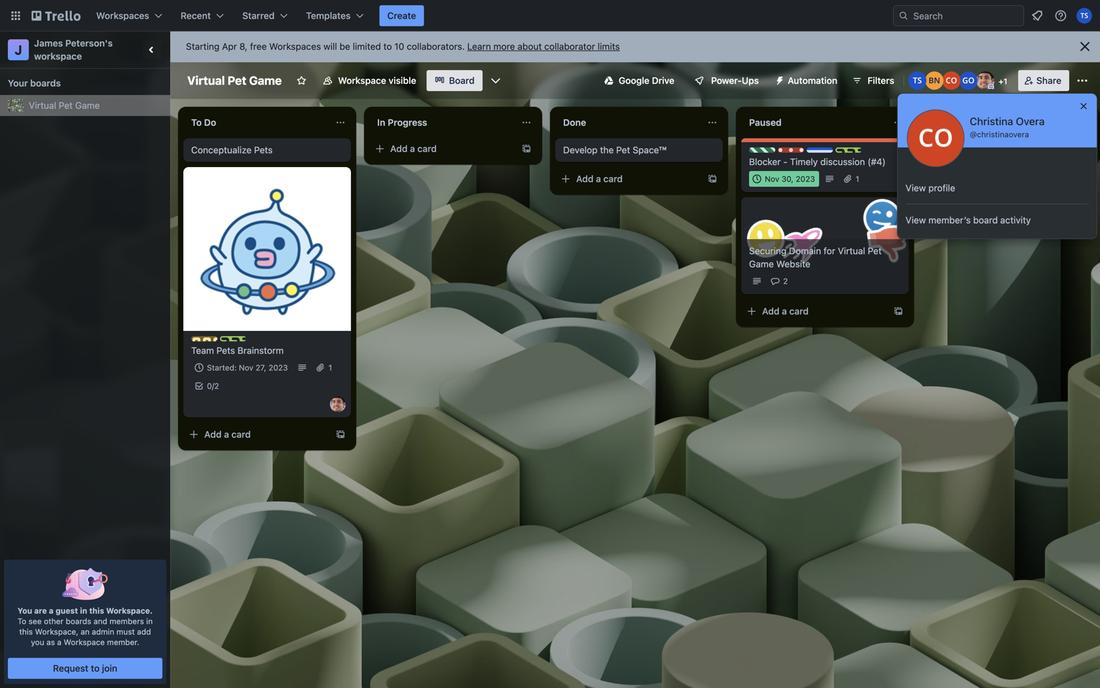 Task type: vqa. For each thing, say whether or not it's contained in the screenshot.
top STARRED ICON
no



Task type: locate. For each thing, give the bounding box(es) containing it.
0 horizontal spatial 1
[[329, 363, 332, 372]]

in up add
[[146, 617, 153, 626]]

primary element
[[0, 0, 1101, 31]]

virtual pet game inside virtual pet game text field
[[187, 73, 282, 87]]

1 for team pets brainstorm
[[329, 363, 332, 372]]

a for to do's add a card button
[[224, 429, 229, 440]]

boards up an
[[66, 617, 91, 626]]

2023 right 27,
[[269, 363, 288, 372]]

boards
[[30, 78, 61, 88], [66, 617, 91, 626]]

1 vertical spatial to
[[91, 663, 100, 674]]

+
[[999, 77, 1004, 86]]

started: nov 27, 2023
[[207, 363, 288, 372]]

1 horizontal spatial virtual
[[187, 73, 225, 87]]

your boards with 1 items element
[[8, 75, 156, 91]]

workspaces button
[[88, 5, 170, 26]]

1 right this member is an admin of this board. icon
[[1004, 77, 1008, 86]]

1 vertical spatial workspace
[[64, 638, 105, 647]]

color: red, title: "blocker" element
[[779, 147, 820, 157]]

1 vertical spatial view
[[906, 215, 927, 225]]

0 vertical spatial game
[[249, 73, 282, 87]]

1 horizontal spatial virtual pet game
[[187, 73, 282, 87]]

boards right your
[[30, 78, 61, 88]]

automation button
[[770, 70, 846, 91]]

open information menu image
[[1055, 9, 1068, 22]]

recent
[[181, 10, 211, 21]]

2 view from the top
[[906, 215, 927, 225]]

0 vertical spatial pets
[[254, 144, 273, 155]]

1 horizontal spatial team
[[233, 337, 254, 346]]

0 horizontal spatial 2
[[214, 381, 219, 391]]

do
[[204, 117, 216, 128]]

add for done
[[577, 173, 594, 184]]

and
[[94, 617, 107, 626]]

customize views image
[[489, 74, 502, 87]]

game down securing
[[750, 259, 774, 269]]

color: green, title: "goal" element
[[750, 147, 780, 157]]

members
[[110, 617, 144, 626]]

conceptualize pets link
[[191, 144, 343, 157]]

add for paused
[[763, 306, 780, 317]]

2023 inside option
[[796, 174, 816, 183]]

securing domain for virtual pet game website
[[750, 245, 882, 269]]

0 vertical spatial workspaces
[[96, 10, 149, 21]]

this down see at the left of page
[[19, 627, 33, 636]]

2 horizontal spatial game
[[750, 259, 774, 269]]

0 vertical spatial 1
[[1004, 77, 1008, 86]]

add down the website
[[763, 306, 780, 317]]

1 for blocker - timely discussion (#4)
[[856, 174, 860, 183]]

/
[[212, 381, 214, 391]]

Done text field
[[556, 112, 703, 133]]

are
[[34, 606, 47, 615]]

view right laugh image
[[906, 215, 927, 225]]

0 horizontal spatial tara schultz (taraschultz7) image
[[909, 71, 927, 90]]

0 horizontal spatial to
[[91, 663, 100, 674]]

to
[[191, 117, 202, 128], [18, 617, 26, 626]]

To Do text field
[[183, 112, 330, 133]]

2 horizontal spatial 1
[[1004, 77, 1008, 86]]

1 vertical spatial boards
[[66, 617, 91, 626]]

more
[[494, 41, 515, 52]]

0 vertical spatial virtual
[[187, 73, 225, 87]]

workspace navigation collapse icon image
[[143, 41, 161, 59]]

timely
[[791, 156, 819, 167]]

visible
[[389, 75, 417, 86]]

1 horizontal spatial nov
[[765, 174, 780, 183]]

power-
[[712, 75, 742, 86]]

0 horizontal spatial 2023
[[269, 363, 288, 372]]

a
[[410, 143, 415, 154], [969, 143, 974, 154], [596, 173, 601, 184], [783, 306, 788, 317], [224, 429, 229, 440], [49, 606, 54, 615], [57, 638, 62, 647]]

star or unstar board image
[[296, 75, 307, 86]]

0 vertical spatial 2
[[784, 277, 789, 286]]

1 vertical spatial pets
[[217, 345, 235, 356]]

0 horizontal spatial workspace
[[64, 638, 105, 647]]

add a card down the website
[[763, 306, 809, 317]]

fyi
[[820, 148, 833, 157]]

27,
[[256, 363, 267, 372]]

team left task
[[233, 337, 254, 346]]

blocker - timely discussion (#4)
[[750, 156, 886, 167]]

board
[[449, 75, 475, 86]]

virtual down starting
[[187, 73, 225, 87]]

2 down the website
[[784, 277, 789, 286]]

1 horizontal spatial in
[[146, 617, 153, 626]]

1 horizontal spatial game
[[249, 73, 282, 87]]

close image
[[1079, 101, 1090, 111]]

0 vertical spatial view
[[906, 183, 927, 193]]

view for view member's board activity
[[906, 215, 927, 225]]

drive
[[652, 75, 675, 86]]

1 down discussion
[[856, 174, 860, 183]]

search image
[[899, 10, 910, 21]]

power-ups
[[712, 75, 760, 86]]

0 vertical spatial workspace
[[338, 75, 387, 86]]

pet down laugh image
[[868, 245, 882, 256]]

0 vertical spatial this
[[89, 606, 104, 615]]

tara schultz (taraschultz7) image left christina overa (christinaovera) icon
[[909, 71, 927, 90]]

1 vertical spatial this
[[19, 627, 33, 636]]

workspace inside you are a guest in this workspace. to see other boards and members in this workspace, an admin must add you as a workspace member.
[[64, 638, 105, 647]]

pet
[[228, 73, 247, 87], [59, 100, 73, 111], [617, 144, 631, 155], [868, 245, 882, 256]]

Nov 30, 2023 checkbox
[[750, 171, 820, 187]]

1 horizontal spatial 1
[[856, 174, 860, 183]]

1
[[1004, 77, 1008, 86], [856, 174, 860, 183], [329, 363, 332, 372]]

starting
[[186, 41, 220, 52]]

securing domain for virtual pet game website link
[[750, 244, 902, 271]]

to inside to do text box
[[191, 117, 202, 128]]

view for view profile
[[906, 183, 927, 193]]

virtual pet game down your boards with 1 items element
[[29, 100, 100, 111]]

0 vertical spatial tara schultz (taraschultz7) image
[[1077, 8, 1093, 24]]

0 vertical spatial virtual pet game
[[187, 73, 282, 87]]

pet inside securing domain for virtual pet game website
[[868, 245, 882, 256]]

add a card button for paused
[[742, 301, 886, 322]]

2 vertical spatial 1
[[329, 363, 332, 372]]

1 horizontal spatial 2023
[[796, 174, 816, 183]]

0 vertical spatial in
[[80, 606, 87, 615]]

christina overa (christinaovera) image
[[908, 109, 965, 167]]

virtual inside text field
[[187, 73, 225, 87]]

2 vertical spatial game
[[750, 259, 774, 269]]

0 horizontal spatial boards
[[30, 78, 61, 88]]

conceptualize
[[191, 144, 252, 155]]

switch to… image
[[9, 9, 22, 22]]

0 horizontal spatial nov
[[239, 363, 254, 372]]

2023 down timely
[[796, 174, 816, 183]]

pets up started: at left bottom
[[217, 345, 235, 356]]

blocker inside blocker - timely discussion (#4) link
[[750, 156, 781, 167]]

ups
[[742, 75, 760, 86]]

pets for team
[[217, 345, 235, 356]]

to inside button
[[91, 663, 100, 674]]

team for team pets brainstorm
[[191, 345, 214, 356]]

add a card down the
[[577, 173, 623, 184]]

2 vertical spatial virtual
[[839, 245, 866, 256]]

add a card button for done
[[556, 168, 700, 189]]

0 vertical spatial to
[[191, 117, 202, 128]]

as
[[47, 638, 55, 647]]

1 vertical spatial nov
[[239, 363, 254, 372]]

add a card button down / in the bottom left of the page
[[183, 424, 328, 445]]

pets for conceptualize
[[254, 144, 273, 155]]

started:
[[207, 363, 237, 372]]

card for done
[[604, 173, 623, 184]]

to left do
[[191, 117, 202, 128]]

google drive
[[619, 75, 675, 86]]

nov
[[765, 174, 780, 183], [239, 363, 254, 372]]

0 vertical spatial james peterson (jamespeterson93) image
[[977, 71, 995, 90]]

to left join
[[91, 663, 100, 674]]

add a card button for to do
[[183, 424, 328, 445]]

0 horizontal spatial workspaces
[[96, 10, 149, 21]]

card
[[418, 143, 437, 154], [976, 143, 995, 154], [604, 173, 623, 184], [790, 306, 809, 317], [232, 429, 251, 440]]

workspace.
[[106, 606, 153, 615]]

0 horizontal spatial this
[[19, 627, 33, 636]]

1 vertical spatial tara schultz (taraschultz7) image
[[909, 71, 927, 90]]

tara schultz (taraschultz7) image right open information menu icon
[[1077, 8, 1093, 24]]

1 horizontal spatial james peterson (jamespeterson93) image
[[977, 71, 995, 90]]

1 vertical spatial to
[[18, 617, 26, 626]]

1 vertical spatial virtual pet game
[[29, 100, 100, 111]]

0 vertical spatial nov
[[765, 174, 780, 183]]

1 horizontal spatial blocker
[[792, 148, 820, 157]]

see
[[29, 617, 42, 626]]

to down the you
[[18, 617, 26, 626]]

1 view from the top
[[906, 183, 927, 193]]

add
[[137, 627, 151, 636]]

card for paused
[[790, 306, 809, 317]]

1 horizontal spatial workspace
[[338, 75, 387, 86]]

add a card down progress
[[391, 143, 437, 154]]

2 horizontal spatial virtual
[[839, 245, 866, 256]]

domain
[[790, 245, 822, 256]]

to
[[384, 41, 392, 52], [91, 663, 100, 674]]

0 horizontal spatial to
[[18, 617, 26, 626]]

virtual down your boards in the left top of the page
[[29, 100, 56, 111]]

virtual right 'for'
[[839, 245, 866, 256]]

0 vertical spatial 2023
[[796, 174, 816, 183]]

add a card button down in progress text box
[[370, 138, 514, 159]]

christina overa (christinaovera) image
[[943, 71, 961, 90]]

add a card
[[391, 143, 437, 154], [949, 143, 995, 154], [577, 173, 623, 184], [763, 306, 809, 317], [204, 429, 251, 440]]

add a card button down develop the pet space™️ link
[[556, 168, 700, 189]]

workspaces up the 'peterson's'
[[96, 10, 149, 21]]

workspace down the limited
[[338, 75, 387, 86]]

1 horizontal spatial pets
[[254, 144, 273, 155]]

0 horizontal spatial team
[[191, 345, 214, 356]]

add down 0 / 2
[[204, 429, 222, 440]]

create from template… image for paused
[[894, 306, 904, 317]]

guest
[[56, 606, 78, 615]]

2023
[[796, 174, 816, 183], [269, 363, 288, 372]]

christinaovera
[[978, 130, 1030, 139]]

you
[[18, 606, 32, 615]]

pet right the
[[617, 144, 631, 155]]

conceptualize pets
[[191, 144, 273, 155]]

add
[[391, 143, 408, 154], [949, 143, 966, 154], [577, 173, 594, 184], [763, 306, 780, 317], [204, 429, 222, 440]]

add a card for to do
[[204, 429, 251, 440]]

securing
[[750, 245, 787, 256]]

add a card button down the website
[[742, 301, 886, 322]]

pet down your boards with 1 items element
[[59, 100, 73, 111]]

1 horizontal spatial to
[[191, 117, 202, 128]]

filters
[[868, 75, 895, 86]]

1 vertical spatial workspaces
[[269, 41, 321, 52]]

1 vertical spatial 2
[[214, 381, 219, 391]]

starred button
[[235, 5, 296, 26]]

you
[[31, 638, 44, 647]]

1 horizontal spatial boards
[[66, 617, 91, 626]]

gary orlando (garyorlando) image
[[960, 71, 978, 90]]

virtual pet game inside virtual pet game link
[[29, 100, 100, 111]]

1 down "team pets brainstorm" link
[[329, 363, 332, 372]]

workspace down an
[[64, 638, 105, 647]]

view
[[906, 183, 927, 193], [906, 215, 927, 225]]

game down free
[[249, 73, 282, 87]]

1 vertical spatial virtual
[[29, 100, 56, 111]]

0 vertical spatial to
[[384, 41, 392, 52]]

pet down 8,
[[228, 73, 247, 87]]

(#4)
[[868, 156, 886, 167]]

pets down to do text box
[[254, 144, 273, 155]]

an
[[81, 627, 90, 636]]

team down the color: yellow, title: none icon
[[191, 345, 214, 356]]

-
[[784, 156, 788, 167]]

request to join
[[53, 663, 117, 674]]

view left the profile
[[906, 183, 927, 193]]

0 horizontal spatial virtual pet game
[[29, 100, 100, 111]]

tara schultz (taraschultz7) image
[[1077, 8, 1093, 24], [909, 71, 927, 90]]

workspaces inside workspaces popup button
[[96, 10, 149, 21]]

create from template… image
[[522, 144, 532, 154], [1080, 144, 1090, 154], [708, 174, 718, 184], [894, 306, 904, 317], [336, 429, 346, 440]]

0 horizontal spatial game
[[75, 100, 100, 111]]

1 vertical spatial james peterson (jamespeterson93) image
[[330, 396, 346, 412]]

team for team task
[[233, 337, 254, 346]]

2 right 0
[[214, 381, 219, 391]]

color: blue, title: "fyi" element
[[807, 147, 834, 157]]

this up and
[[89, 606, 104, 615]]

1 horizontal spatial to
[[384, 41, 392, 52]]

starred
[[242, 10, 275, 21]]

be
[[340, 41, 351, 52]]

to left 10
[[384, 41, 392, 52]]

nov left 30,
[[765, 174, 780, 183]]

develop the pet space™️ link
[[564, 144, 716, 157]]

space™️
[[633, 144, 667, 155]]

nov left 27,
[[239, 363, 254, 372]]

workspaces up star or unstar board icon
[[269, 41, 321, 52]]

blocker for blocker - timely discussion (#4)
[[750, 156, 781, 167]]

virtual pet game down apr
[[187, 73, 282, 87]]

1 vertical spatial game
[[75, 100, 100, 111]]

workspace inside button
[[338, 75, 387, 86]]

game down your boards with 1 items element
[[75, 100, 100, 111]]

0 horizontal spatial virtual
[[29, 100, 56, 111]]

other
[[44, 617, 64, 626]]

0 horizontal spatial pets
[[217, 345, 235, 356]]

james peterson (jamespeterson93) image
[[977, 71, 995, 90], [330, 396, 346, 412]]

blocker - timely discussion (#4) link
[[750, 155, 902, 168]]

game
[[249, 73, 282, 87], [75, 100, 100, 111], [750, 259, 774, 269]]

1 vertical spatial 2023
[[269, 363, 288, 372]]

add a card for done
[[577, 173, 623, 184]]

1 vertical spatial 1
[[856, 174, 860, 183]]

in right guest
[[80, 606, 87, 615]]

0 horizontal spatial blocker
[[750, 156, 781, 167]]

google drive icon image
[[605, 76, 614, 85]]

collaborator
[[545, 41, 596, 52]]

workspaces
[[96, 10, 149, 21], [269, 41, 321, 52]]

workspace,
[[35, 627, 78, 636]]

the
[[601, 144, 614, 155]]

virtual
[[187, 73, 225, 87], [29, 100, 56, 111], [839, 245, 866, 256]]

add a card down / in the bottom left of the page
[[204, 429, 251, 440]]

view member's board activity
[[906, 215, 1032, 225]]

in
[[80, 606, 87, 615], [146, 617, 153, 626]]

add down develop
[[577, 173, 594, 184]]



Task type: describe. For each thing, give the bounding box(es) containing it.
sm image
[[770, 70, 788, 88]]

virtual inside securing domain for virtual pet game website
[[839, 245, 866, 256]]

+ 1
[[999, 77, 1008, 86]]

create button
[[380, 5, 424, 26]]

8,
[[240, 41, 248, 52]]

0 horizontal spatial james peterson (jamespeterson93) image
[[330, 396, 346, 412]]

admin
[[92, 627, 114, 636]]

profile
[[929, 183, 956, 193]]

10
[[395, 41, 405, 52]]

limited
[[353, 41, 381, 52]]

peterson's
[[65, 38, 113, 48]]

develop
[[564, 144, 598, 155]]

about
[[518, 41, 542, 52]]

for
[[824, 245, 836, 256]]

must
[[117, 627, 135, 636]]

0 notifications image
[[1030, 8, 1046, 24]]

your boards
[[8, 78, 61, 88]]

learn
[[468, 41, 491, 52]]

brainstorm
[[238, 345, 284, 356]]

starting apr 8, free workspaces will be limited to 10 collaborators. learn more about collaborator limits
[[186, 41, 620, 52]]

add a card button down christina
[[928, 138, 1072, 159]]

in
[[377, 117, 386, 128]]

filters button
[[849, 70, 899, 91]]

add a card for paused
[[763, 306, 809, 317]]

add a card down @
[[949, 143, 995, 154]]

color: bold lime, title: none image
[[836, 147, 862, 153]]

game inside text field
[[249, 73, 282, 87]]

0 / 2
[[207, 381, 219, 391]]

progress
[[388, 117, 428, 128]]

workspace visible button
[[315, 70, 424, 91]]

templates button
[[298, 5, 372, 26]]

goal
[[763, 148, 780, 157]]

member.
[[107, 638, 139, 647]]

activity
[[1001, 215, 1032, 225]]

recent button
[[173, 5, 232, 26]]

create from template… image for to do
[[336, 429, 346, 440]]

collaborators.
[[407, 41, 465, 52]]

1 vertical spatial in
[[146, 617, 153, 626]]

game inside securing domain for virtual pet game website
[[750, 259, 774, 269]]

team pets brainstorm link
[[191, 344, 343, 357]]

create
[[388, 10, 416, 21]]

nov 30, 2023
[[765, 174, 816, 183]]

a for add a card button under in progress text box
[[410, 143, 415, 154]]

Board name text field
[[181, 70, 289, 91]]

add up the profile
[[949, 143, 966, 154]]

nov inside option
[[765, 174, 780, 183]]

will
[[324, 41, 337, 52]]

power-ups button
[[685, 70, 767, 91]]

share button
[[1019, 70, 1070, 91]]

team task
[[233, 337, 273, 346]]

Paused text field
[[742, 112, 889, 133]]

add for to do
[[204, 429, 222, 440]]

back to home image
[[31, 5, 81, 26]]

ben nelson (bennelson96) image
[[926, 71, 944, 90]]

paused
[[750, 117, 782, 128]]

a for add a card button for paused
[[783, 306, 788, 317]]

30,
[[782, 174, 794, 183]]

your
[[8, 78, 28, 88]]

color: yellow, title: none image
[[191, 336, 218, 341]]

0 vertical spatial boards
[[30, 78, 61, 88]]

in progress
[[377, 117, 428, 128]]

add down in progress
[[391, 143, 408, 154]]

blocker for blocker fyi
[[792, 148, 820, 157]]

james peterson's workspace
[[34, 38, 115, 62]]

you are a guest in this workspace. to see other boards and members in this workspace, an admin must add you as a workspace member.
[[18, 606, 153, 647]]

to inside you are a guest in this workspace. to see other boards and members in this workspace, an admin must add you as a workspace member.
[[18, 617, 26, 626]]

overa
[[1017, 115, 1046, 127]]

boards inside you are a guest in this workspace. to see other boards and members in this workspace, an admin must add you as a workspace member.
[[66, 617, 91, 626]]

to do
[[191, 117, 216, 128]]

limits
[[598, 41, 620, 52]]

a for add a card button associated with done
[[596, 173, 601, 184]]

0
[[207, 381, 212, 391]]

automation
[[788, 75, 838, 86]]

team pets brainstorm
[[191, 345, 284, 356]]

0 horizontal spatial in
[[80, 606, 87, 615]]

apr
[[222, 41, 237, 52]]

1 horizontal spatial this
[[89, 606, 104, 615]]

done
[[564, 117, 587, 128]]

a for add a card button under christina
[[969, 143, 974, 154]]

this member is an admin of this board. image
[[989, 84, 995, 90]]

card for to do
[[232, 429, 251, 440]]

google
[[619, 75, 650, 86]]

task
[[256, 337, 273, 346]]

laugh image
[[859, 195, 906, 241]]

james
[[34, 38, 63, 48]]

workspace visible
[[338, 75, 417, 86]]

templates
[[306, 10, 351, 21]]

1 horizontal spatial 2
[[784, 277, 789, 286]]

share
[[1037, 75, 1062, 86]]

1 horizontal spatial tara schultz (taraschultz7) image
[[1077, 8, 1093, 24]]

christina overa @ christinaovera
[[971, 115, 1046, 139]]

create from template… image for done
[[708, 174, 718, 184]]

In Progress text field
[[370, 112, 516, 133]]

1 horizontal spatial workspaces
[[269, 41, 321, 52]]

pet inside text field
[[228, 73, 247, 87]]

christina
[[971, 115, 1014, 127]]

show menu image
[[1077, 74, 1090, 87]]

Search field
[[910, 6, 1024, 26]]

board
[[974, 215, 999, 225]]

learn more about collaborator limits link
[[468, 41, 620, 52]]

color: bold lime, title: "team task" element
[[220, 336, 273, 346]]

join
[[102, 663, 117, 674]]

@
[[971, 130, 978, 139]]

request to join button
[[8, 658, 162, 679]]



